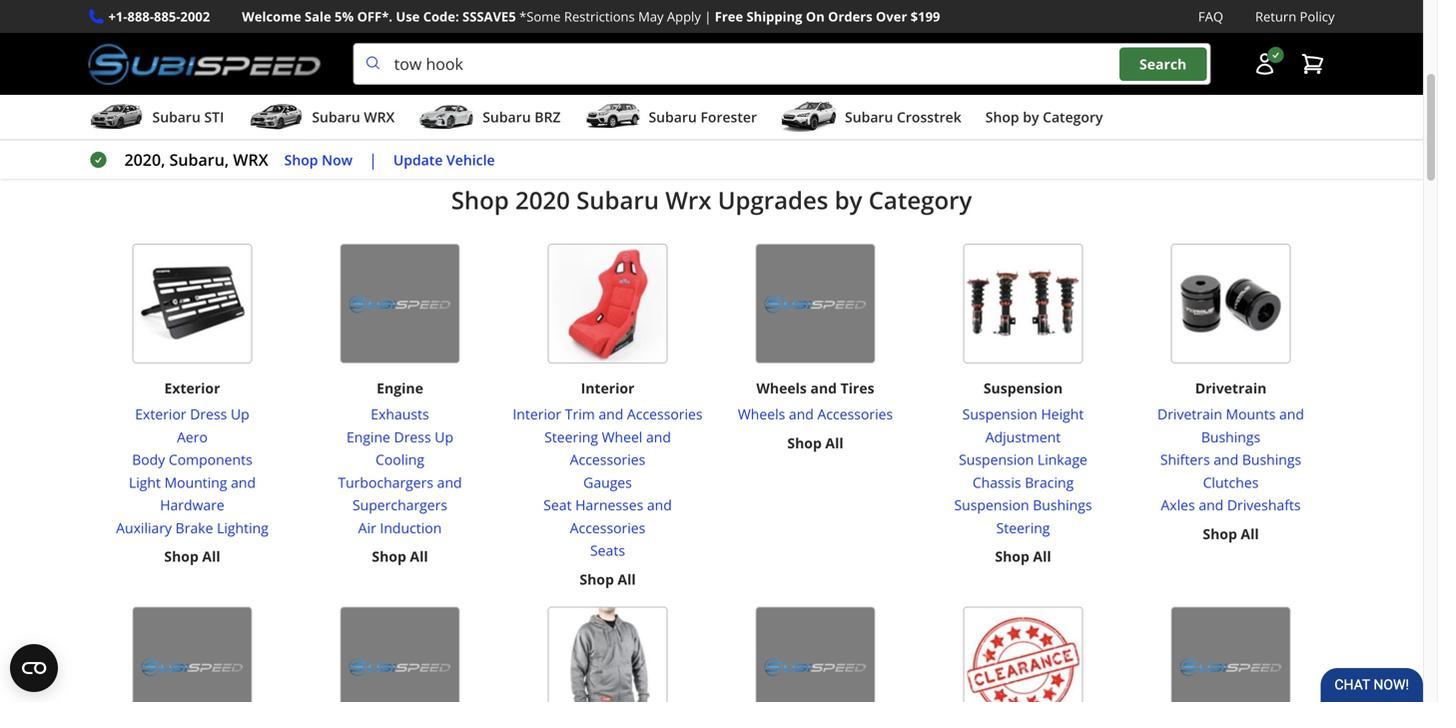 Task type: vqa. For each thing, say whether or not it's contained in the screenshot.


Task type: locate. For each thing, give the bounding box(es) containing it.
return
[[1256, 7, 1297, 25]]

2020
[[516, 184, 570, 216]]

1 horizontal spatial steering
[[997, 518, 1051, 537]]

all down induction
[[410, 547, 428, 566]]

orders
[[828, 7, 873, 25]]

shop inside the exterior exterior dress up aero body components light mounting and hardware auxiliary brake lighting shop all
[[164, 547, 199, 566]]

all inside drivetrain drivetrain mounts and bushings shifters and bushings clutches axles and driveshafts shop all
[[1241, 524, 1260, 543]]

steering link
[[928, 517, 1120, 540]]

0 horizontal spatial |
[[369, 149, 378, 170]]

shop down air induction link
[[372, 547, 406, 566]]

may
[[639, 7, 664, 25]]

suspension up 'suspension height adjustment' link
[[984, 379, 1063, 398]]

shop inside engine exhausts engine dress up cooling turbochargers and superchargers air induction shop all
[[372, 547, 406, 566]]

bushings up shifters and bushings link
[[1202, 428, 1261, 447]]

1 horizontal spatial interior
[[581, 379, 635, 398]]

shop by category button
[[986, 99, 1104, 139]]

shop all link down axles and driveshafts link
[[1203, 523, 1260, 546]]

0 vertical spatial bushings
[[1202, 428, 1261, 447]]

category inside dropdown button
[[1043, 108, 1104, 127]]

shop all link down the auxiliary brake lighting link
[[164, 546, 220, 568]]

0 vertical spatial interior
[[581, 379, 635, 398]]

and
[[811, 379, 837, 398], [599, 405, 624, 424], [789, 405, 814, 424], [1280, 405, 1305, 424], [646, 428, 671, 447], [1214, 450, 1239, 469], [231, 473, 256, 492], [437, 473, 462, 492], [647, 496, 672, 515], [1199, 496, 1224, 515]]

dress down exhausts link
[[394, 428, 431, 447]]

1 vertical spatial engine
[[347, 428, 391, 447]]

steering down trim
[[545, 428, 598, 447]]

subaru brz button
[[419, 99, 561, 139]]

exterior image image
[[132, 244, 252, 364]]

subaru right a subaru crosstrek thumbnail image
[[845, 108, 894, 127]]

1 horizontal spatial up
[[435, 428, 454, 447]]

up inside the exterior exterior dress up aero body components light mounting and hardware auxiliary brake lighting shop all
[[231, 405, 250, 424]]

steering
[[545, 428, 598, 447], [997, 518, 1051, 537]]

1 horizontal spatial category
[[1043, 108, 1104, 127]]

0 vertical spatial by
[[1023, 108, 1040, 127]]

on
[[806, 7, 825, 25]]

by
[[1023, 108, 1040, 127], [835, 184, 863, 216]]

update vehicle
[[394, 150, 495, 169]]

0 horizontal spatial by
[[835, 184, 863, 216]]

subaru inside subaru brz dropdown button
[[483, 108, 531, 127]]

subaru left forester
[[649, 108, 697, 127]]

engine
[[377, 379, 424, 398], [347, 428, 391, 447]]

chassis
[[973, 473, 1022, 492]]

1 horizontal spatial by
[[1023, 108, 1040, 127]]

interior left trim
[[513, 405, 562, 424]]

+1-888-885-2002 link
[[108, 6, 210, 27]]

mounting
[[164, 473, 227, 492]]

shop down axles and driveshafts link
[[1203, 524, 1238, 543]]

update vehicle button
[[394, 149, 495, 171]]

0 vertical spatial up
[[231, 405, 250, 424]]

suspension height adjustment link
[[928, 403, 1120, 449]]

components
[[169, 450, 253, 469]]

clearance image image
[[964, 607, 1084, 702]]

subaru for subaru forester
[[649, 108, 697, 127]]

and inside engine exhausts engine dress up cooling turbochargers and superchargers air induction shop all
[[437, 473, 462, 492]]

forester
[[701, 108, 757, 127]]

shop all link down wheels and accessories link
[[788, 432, 844, 455]]

bushings up driveshafts
[[1243, 450, 1302, 469]]

subaru for subaru wrx
[[312, 108, 360, 127]]

suspension bushings link
[[928, 494, 1120, 517]]

wrx
[[666, 184, 712, 216]]

wheels and tires image image
[[756, 244, 876, 364]]

1 vertical spatial up
[[435, 428, 454, 447]]

885-
[[154, 7, 180, 25]]

2020, subaru, wrx
[[124, 149, 268, 170]]

use
[[396, 7, 420, 25]]

wheels and accessories link
[[738, 403, 893, 426]]

a subaru brz thumbnail image image
[[419, 102, 475, 132]]

interior up interior trim and accessories link on the left bottom of the page
[[581, 379, 635, 398]]

shop inside "interior interior trim and accessories steering wheel and accessories gauges seat harnesses and accessories seats shop all"
[[580, 570, 614, 589]]

subaru crosstrek button
[[781, 99, 962, 139]]

aero link
[[96, 426, 288, 449]]

0 horizontal spatial up
[[231, 405, 250, 424]]

bushings
[[1202, 428, 1261, 447], [1243, 450, 1302, 469], [1033, 496, 1093, 515]]

exterior exterior dress up aero body components light mounting and hardware auxiliary brake lighting shop all
[[116, 379, 269, 566]]

return policy
[[1256, 7, 1335, 25]]

suspension up chassis
[[959, 450, 1034, 469]]

up
[[231, 405, 250, 424], [435, 428, 454, 447]]

shop all link
[[788, 432, 844, 455], [1203, 523, 1260, 546], [164, 546, 220, 568], [372, 546, 428, 568], [996, 546, 1052, 568], [580, 568, 636, 591]]

drivetrain up mounts
[[1196, 379, 1267, 398]]

policy
[[1300, 7, 1335, 25]]

exhausts
[[371, 405, 429, 424]]

accessories up 'gauges'
[[570, 450, 646, 469]]

shop all link for drivetrain drivetrain mounts and bushings shifters and bushings clutches axles and driveshafts shop all
[[1203, 523, 1260, 546]]

steering inside suspension suspension height adjustment suspension linkage chassis bracing suspension bushings steering shop all
[[997, 518, 1051, 537]]

engine down exhausts link
[[347, 428, 391, 447]]

by inside dropdown button
[[1023, 108, 1040, 127]]

*some
[[520, 7, 561, 25]]

subaru inside subaru wrx dropdown button
[[312, 108, 360, 127]]

suspension suspension height adjustment suspension linkage chassis bracing suspension bushings steering shop all
[[955, 379, 1093, 566]]

shop left now in the top left of the page
[[284, 150, 318, 169]]

shop
[[986, 108, 1020, 127], [284, 150, 318, 169], [451, 184, 509, 216], [788, 434, 822, 453], [1203, 524, 1238, 543], [164, 547, 199, 566], [372, 547, 406, 566], [996, 547, 1030, 566], [580, 570, 614, 589]]

seat harnesses and accessories link
[[512, 494, 704, 540]]

all inside the wheels and tires wheels and accessories shop all
[[826, 434, 844, 453]]

subaru up now in the top left of the page
[[312, 108, 360, 127]]

all down steering link
[[1034, 547, 1052, 566]]

suspension image image
[[964, 244, 1084, 364]]

dress inside engine exhausts engine dress up cooling turbochargers and superchargers air induction shop all
[[394, 428, 431, 447]]

suspension
[[984, 379, 1063, 398], [963, 405, 1038, 424], [959, 450, 1034, 469], [955, 496, 1030, 515]]

0 vertical spatial category
[[1043, 108, 1104, 127]]

all down driveshafts
[[1241, 524, 1260, 543]]

subaru left the brz
[[483, 108, 531, 127]]

|
[[705, 7, 712, 25], [369, 149, 378, 170]]

0 horizontal spatial category
[[869, 184, 972, 216]]

drivetrain up shifters
[[1158, 405, 1223, 424]]

2 vertical spatial bushings
[[1033, 496, 1093, 515]]

1 vertical spatial by
[[835, 184, 863, 216]]

all down 'brake'
[[202, 547, 220, 566]]

shop right crosstrek
[[986, 108, 1020, 127]]

exterior up aero
[[135, 405, 186, 424]]

up inside engine exhausts engine dress up cooling turbochargers and superchargers air induction shop all
[[435, 428, 454, 447]]

crosstrek
[[897, 108, 962, 127]]

wheel sale on subispeed image image
[[756, 607, 876, 702]]

shop inside dropdown button
[[986, 108, 1020, 127]]

up up the aero 'link'
[[231, 405, 250, 424]]

0 horizontal spatial wrx
[[233, 149, 268, 170]]

shop down seats link at the bottom
[[580, 570, 614, 589]]

drivetrain drivetrain mounts and bushings shifters and bushings clutches axles and driveshafts shop all
[[1158, 379, 1305, 543]]

shop inside drivetrain drivetrain mounts and bushings shifters and bushings clutches axles and driveshafts shop all
[[1203, 524, 1238, 543]]

shop now
[[284, 150, 353, 169]]

0 vertical spatial wheels
[[757, 379, 807, 398]]

subaru inside subaru forester dropdown button
[[649, 108, 697, 127]]

upgrades
[[718, 184, 829, 216]]

up down exhausts link
[[435, 428, 454, 447]]

1 vertical spatial interior
[[513, 405, 562, 424]]

1 horizontal spatial |
[[705, 7, 712, 25]]

steering down suspension bushings link
[[997, 518, 1051, 537]]

interior trim and accessories link
[[512, 403, 704, 426]]

1 horizontal spatial wrx
[[364, 108, 395, 127]]

1 horizontal spatial dress
[[394, 428, 431, 447]]

| left free
[[705, 7, 712, 25]]

all
[[826, 434, 844, 453], [1241, 524, 1260, 543], [202, 547, 220, 566], [410, 547, 428, 566], [1034, 547, 1052, 566], [618, 570, 636, 589]]

light
[[129, 473, 161, 492]]

suspension down chassis
[[955, 496, 1030, 515]]

subaru wrx button
[[248, 99, 395, 139]]

bushings down bracing
[[1033, 496, 1093, 515]]

drivetrain image image
[[1172, 244, 1291, 364]]

subaru inside subaru crosstrek dropdown button
[[845, 108, 894, 127]]

cooling link
[[304, 449, 496, 471]]

1 vertical spatial steering
[[997, 518, 1051, 537]]

subaru left sti
[[152, 108, 201, 127]]

shipping
[[747, 7, 803, 25]]

shop all link for engine exhausts engine dress up cooling turbochargers and superchargers air induction shop all
[[372, 546, 428, 568]]

subaru for subaru sti
[[152, 108, 201, 127]]

search input field
[[353, 43, 1212, 85]]

shop down wheels and accessories link
[[788, 434, 822, 453]]

2020,
[[124, 149, 165, 170]]

sssave5
[[463, 7, 516, 25]]

shifters
[[1161, 450, 1211, 469]]

all down wheels and accessories link
[[826, 434, 844, 453]]

search button
[[1120, 47, 1207, 81]]

shop all link down air induction link
[[372, 546, 428, 568]]

button image
[[1253, 52, 1277, 76]]

0 vertical spatial |
[[705, 7, 712, 25]]

air induction link
[[304, 517, 496, 540]]

shop all link down steering link
[[996, 546, 1052, 568]]

accessories
[[627, 405, 703, 424], [818, 405, 893, 424], [570, 450, 646, 469], [570, 518, 646, 537]]

gauges link
[[512, 471, 704, 494]]

engine up exhausts
[[377, 379, 424, 398]]

0 horizontal spatial steering
[[545, 428, 598, 447]]

0 vertical spatial steering
[[545, 428, 598, 447]]

canards image image
[[340, 607, 460, 702]]

shop now link
[[284, 149, 353, 171]]

interior
[[581, 379, 635, 398], [513, 405, 562, 424]]

harnesses
[[576, 496, 644, 515]]

shop all link for suspension suspension height adjustment suspension linkage chassis bracing suspension bushings steering shop all
[[996, 546, 1052, 568]]

linkage
[[1038, 450, 1088, 469]]

all inside suspension suspension height adjustment suspension linkage chassis bracing suspension bushings steering shop all
[[1034, 547, 1052, 566]]

2002
[[180, 7, 210, 25]]

exterior up exterior dress up link
[[164, 379, 220, 398]]

subaru sti button
[[88, 99, 224, 139]]

0 vertical spatial dress
[[190, 405, 227, 424]]

drivetrain
[[1196, 379, 1267, 398], [1158, 405, 1223, 424]]

shop down the auxiliary brake lighting link
[[164, 547, 199, 566]]

turbochargers and superchargers link
[[304, 471, 496, 517]]

all down seats link at the bottom
[[618, 570, 636, 589]]

wrx up update at the top left
[[364, 108, 395, 127]]

1 vertical spatial wrx
[[233, 149, 268, 170]]

auxiliary brake lighting link
[[96, 517, 288, 540]]

1 vertical spatial dress
[[394, 428, 431, 447]]

shop down steering link
[[996, 547, 1030, 566]]

subaru inside subaru sti dropdown button
[[152, 108, 201, 127]]

wrx down a subaru wrx thumbnail image
[[233, 149, 268, 170]]

0 vertical spatial wrx
[[364, 108, 395, 127]]

dress
[[190, 405, 227, 424], [394, 428, 431, 447]]

shop all link down seats link at the bottom
[[580, 568, 636, 591]]

subaru left the wrx on the left top of page
[[577, 184, 659, 216]]

accessories down the tires
[[818, 405, 893, 424]]

0 horizontal spatial dress
[[190, 405, 227, 424]]

dress inside the exterior exterior dress up aero body components light mounting and hardware auxiliary brake lighting shop all
[[190, 405, 227, 424]]

adjustment
[[986, 428, 1061, 447]]

0 vertical spatial exterior
[[164, 379, 220, 398]]

turbochargers
[[338, 473, 434, 492]]

| right now in the top left of the page
[[369, 149, 378, 170]]

dress up aero
[[190, 405, 227, 424]]

subaru brz
[[483, 108, 561, 127]]



Task type: describe. For each thing, give the bounding box(es) containing it.
exhausts link
[[304, 403, 496, 426]]

wheel
[[602, 428, 643, 447]]

shop 2020 subaru wrx upgrades by category
[[451, 184, 972, 216]]

suspension linkage link
[[928, 449, 1120, 471]]

brz
[[535, 108, 561, 127]]

vehicle
[[447, 150, 495, 169]]

1 vertical spatial wheels
[[738, 405, 786, 424]]

seats
[[591, 541, 625, 560]]

height
[[1042, 405, 1084, 424]]

return policy link
[[1256, 6, 1335, 27]]

seats link
[[512, 540, 704, 562]]

body
[[132, 450, 165, 469]]

welcome sale 5% off*. use code: sssave5
[[242, 7, 516, 25]]

trim
[[565, 405, 595, 424]]

a subaru wrx thumbnail image image
[[248, 102, 304, 132]]

faq link
[[1199, 6, 1224, 27]]

off*.
[[357, 7, 393, 25]]

shop inside the wheels and tires wheels and accessories shop all
[[788, 434, 822, 453]]

lighting
[[217, 518, 269, 537]]

a subaru sti thumbnail image image
[[88, 102, 144, 132]]

shop all link for exterior exterior dress up aero body components light mounting and hardware auxiliary brake lighting shop all
[[164, 546, 220, 568]]

air
[[358, 518, 376, 537]]

sale
[[305, 7, 331, 25]]

shop by category
[[986, 108, 1104, 127]]

hardware
[[160, 496, 225, 515]]

shifters and bushings link
[[1136, 449, 1327, 471]]

wheels and tires wheels and accessories shop all
[[738, 379, 893, 453]]

+1-888-885-2002
[[108, 7, 210, 25]]

gauges
[[584, 473, 632, 492]]

accessories inside the wheels and tires wheels and accessories shop all
[[818, 405, 893, 424]]

light mounting and hardware link
[[96, 471, 288, 517]]

bracing
[[1025, 473, 1074, 492]]

update
[[394, 150, 443, 169]]

chassis bracing link
[[928, 471, 1120, 494]]

5%
[[335, 7, 354, 25]]

subaru for subaru brz
[[483, 108, 531, 127]]

seat
[[544, 496, 572, 515]]

0 vertical spatial drivetrain
[[1196, 379, 1267, 398]]

exterior dress up link
[[96, 403, 288, 426]]

shop all link for wheels and tires wheels and accessories shop all
[[788, 432, 844, 455]]

restrictions
[[564, 7, 635, 25]]

subaru forester
[[649, 108, 757, 127]]

subaru crosstrek
[[845, 108, 962, 127]]

subaru for subaru crosstrek
[[845, 108, 894, 127]]

888-
[[127, 7, 154, 25]]

shop down vehicle on the top of page
[[451, 184, 509, 216]]

mounts
[[1227, 405, 1276, 424]]

engine image image
[[340, 244, 460, 364]]

axles
[[1161, 496, 1196, 515]]

brake
[[176, 518, 213, 537]]

superchargers
[[353, 496, 448, 515]]

1 vertical spatial drivetrain
[[1158, 405, 1223, 424]]

1 vertical spatial |
[[369, 149, 378, 170]]

shop inside suspension suspension height adjustment suspension linkage chassis bracing suspension bushings steering shop all
[[996, 547, 1030, 566]]

free
[[715, 7, 744, 25]]

welcome
[[242, 7, 301, 25]]

faq
[[1199, 7, 1224, 25]]

all inside engine exhausts engine dress up cooling turbochargers and superchargers air induction shop all
[[410, 547, 428, 566]]

and inside the exterior exterior dress up aero body components light mounting and hardware auxiliary brake lighting shop all
[[231, 473, 256, 492]]

search
[[1140, 54, 1187, 73]]

shop all link for interior interior trim and accessories steering wheel and accessories gauges seat harnesses and accessories seats shop all
[[580, 568, 636, 591]]

lifestyle image image
[[548, 607, 668, 702]]

brakes image image
[[132, 607, 252, 702]]

subispeed logo image
[[88, 43, 321, 85]]

steering inside "interior interior trim and accessories steering wheel and accessories gauges seat harnesses and accessories seats shop all"
[[545, 428, 598, 447]]

driveshafts
[[1228, 496, 1301, 515]]

open widget image
[[10, 644, 58, 692]]

axles and driveshafts link
[[1136, 494, 1327, 517]]

accessories up wheel at the left of page
[[627, 405, 703, 424]]

0 horizontal spatial interior
[[513, 405, 562, 424]]

all inside "interior interior trim and accessories steering wheel and accessories gauges seat harnesses and accessories seats shop all"
[[618, 570, 636, 589]]

bushings inside suspension suspension height adjustment suspension linkage chassis bracing suspension bushings steering shop all
[[1033, 496, 1093, 515]]

over
[[876, 7, 908, 25]]

all inside the exterior exterior dress up aero body components light mounting and hardware auxiliary brake lighting shop all
[[202, 547, 220, 566]]

subaru,
[[169, 149, 229, 170]]

induction
[[380, 518, 442, 537]]

1 vertical spatial exterior
[[135, 405, 186, 424]]

1 vertical spatial category
[[869, 184, 972, 216]]

subaru wrx
[[312, 108, 395, 127]]

wrx inside dropdown button
[[364, 108, 395, 127]]

struts and shocks image image
[[1172, 607, 1291, 702]]

drivetrain mounts and bushings link
[[1136, 403, 1327, 449]]

engine dress up link
[[304, 426, 496, 449]]

steering wheel and accessories link
[[512, 426, 704, 471]]

apply
[[667, 7, 701, 25]]

a subaru crosstrek thumbnail image image
[[781, 102, 837, 132]]

cooling
[[376, 450, 425, 469]]

sti
[[204, 108, 224, 127]]

suspension up adjustment
[[963, 405, 1038, 424]]

clutches
[[1204, 473, 1259, 492]]

1 vertical spatial bushings
[[1243, 450, 1302, 469]]

aero
[[177, 428, 208, 447]]

interior image image
[[548, 244, 668, 364]]

+1-
[[108, 7, 127, 25]]

a subaru forester thumbnail image image
[[585, 102, 641, 132]]

accessories up seats
[[570, 518, 646, 537]]

now
[[322, 150, 353, 169]]

engine exhausts engine dress up cooling turbochargers and superchargers air induction shop all
[[338, 379, 462, 566]]

0 vertical spatial engine
[[377, 379, 424, 398]]

body components link
[[96, 449, 288, 471]]

auxiliary
[[116, 518, 172, 537]]



